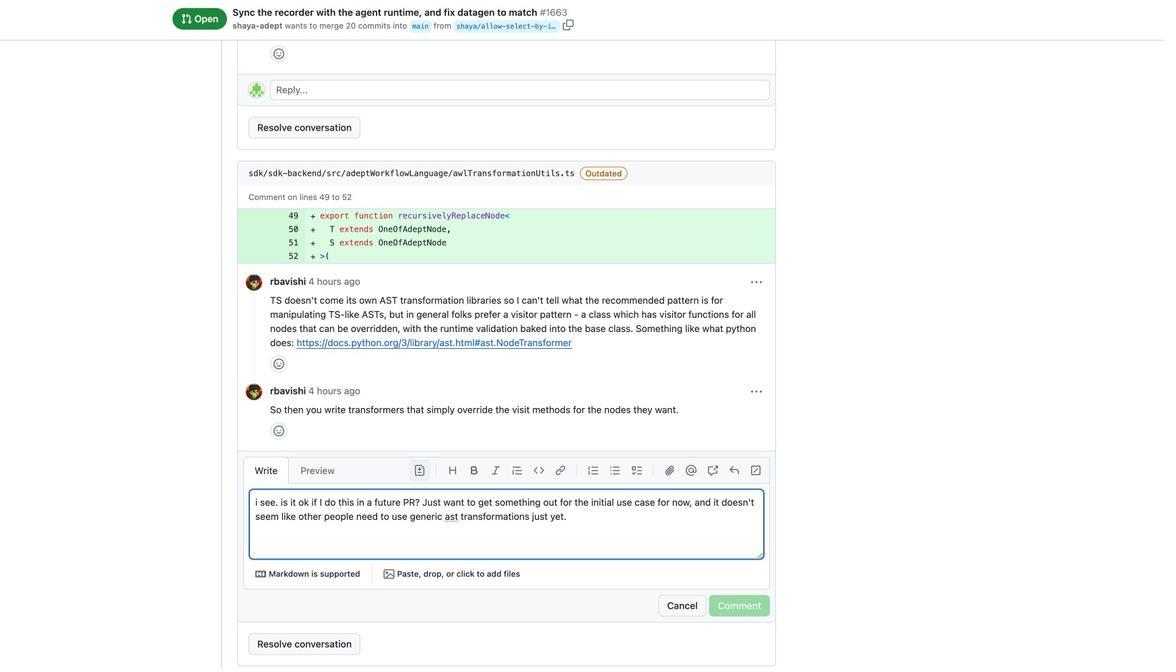 Task type: locate. For each thing, give the bounding box(es) containing it.
0 vertical spatial add or remove reactions element
[[270, 45, 288, 63]]

tab panel
[[244, 489, 769, 589]]

@rbavishi image
[[246, 274, 262, 291]]

1 vertical spatial show options image
[[751, 387, 762, 397]]

add or remove reactions image
[[274, 48, 284, 59], [274, 359, 284, 369]]

2 vertical spatial add or remove reactions element
[[270, 422, 288, 440]]

2 add or remove reactions element from the top
[[270, 355, 288, 373]]

2 show options image from the top
[[751, 387, 762, 397]]

0 vertical spatial show options image
[[751, 277, 762, 288]]

show options image for add or remove reactions element corresponding to @rbavishi icon
[[751, 387, 762, 397]]

1 vertical spatial add or remove reactions element
[[270, 355, 288, 373]]

3 add or remove reactions element from the top
[[270, 422, 288, 440]]

@rbavishi image
[[246, 384, 262, 400]]

2 add or remove reactions image from the top
[[274, 359, 284, 369]]

1 vertical spatial add or remove reactions image
[[274, 359, 284, 369]]

add a comment tab list
[[243, 457, 346, 484]]

show options image for add or remove reactions element corresponding to @rbavishi image
[[751, 277, 762, 288]]

1 vertical spatial @shaya adept image
[[249, 82, 265, 98]]

add or remove reactions element
[[270, 45, 288, 63], [270, 355, 288, 373], [270, 422, 288, 440]]

  text field
[[250, 490, 763, 559]]

show options image
[[751, 277, 762, 288], [751, 387, 762, 397]]

add or remove reactions element for @rbavishi icon
[[270, 422, 288, 440]]

0 vertical spatial add or remove reactions image
[[274, 48, 284, 59]]

@shaya adept image
[[246, 0, 262, 9], [249, 82, 265, 98]]

1 show options image from the top
[[751, 277, 762, 288]]

1 add or remove reactions image from the top
[[274, 48, 284, 59]]

status: open image
[[181, 14, 192, 24]]

add or remove reactions image
[[274, 426, 284, 436]]



Task type: vqa. For each thing, say whether or not it's contained in the screenshot.
shield ICON
no



Task type: describe. For each thing, give the bounding box(es) containing it.
markdown image
[[255, 569, 266, 580]]

1 add or remove reactions element from the top
[[270, 45, 288, 63]]

add or remove reactions image for add or remove reactions element corresponding to @rbavishi image
[[274, 359, 284, 369]]

0 vertical spatial @shaya adept image
[[246, 0, 262, 9]]

add or remove reactions image for first add or remove reactions element from the top
[[274, 48, 284, 59]]

copy image
[[563, 20, 574, 30]]

add or remove reactions element for @rbavishi image
[[270, 355, 288, 373]]

image image
[[384, 569, 394, 580]]



